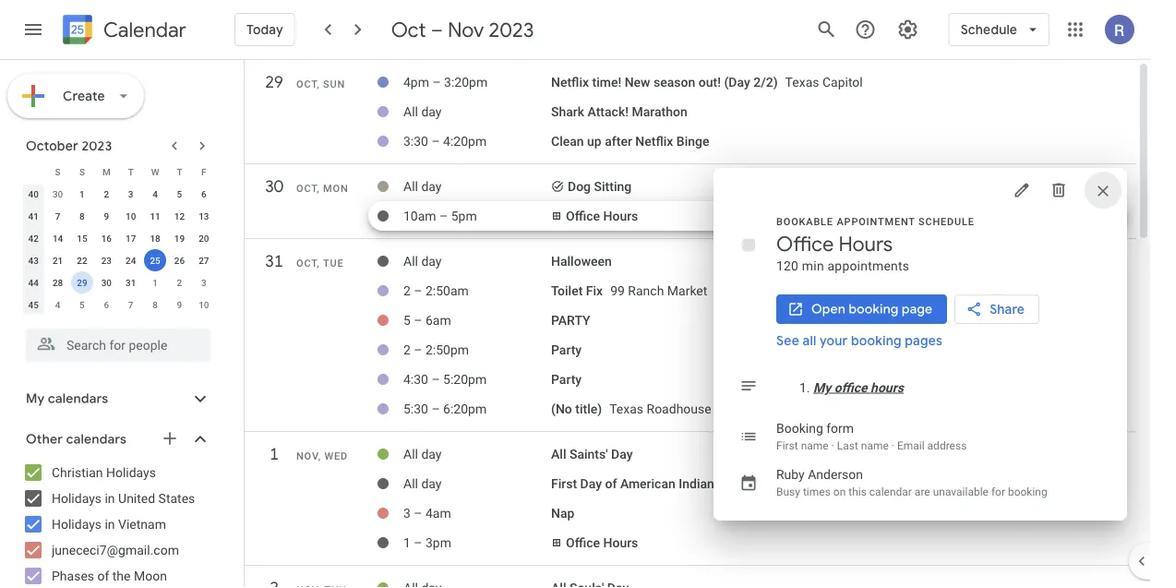Task type: describe. For each thing, give the bounding box(es) containing it.
hours
[[871, 380, 904, 395]]

1 for 1 – 3pm
[[404, 535, 411, 551]]

1 vertical spatial booking
[[852, 333, 902, 349]]

open
[[812, 301, 846, 318]]

all day cell for 1
[[404, 440, 551, 469]]

, for 31
[[317, 258, 320, 269]]

for
[[992, 486, 1006, 499]]

phases
[[52, 568, 94, 584]]

3 – 4am
[[404, 506, 451, 521]]

1 vertical spatial office
[[777, 231, 834, 257]]

21 element
[[47, 249, 69, 272]]

all day cell inside 29 row group
[[404, 97, 551, 127]]

15 element
[[71, 227, 93, 249]]

times
[[803, 486, 831, 499]]

31 for "31" link
[[264, 251, 283, 272]]

day for 31
[[422, 254, 442, 269]]

15
[[77, 233, 87, 244]]

row containing 43
[[21, 249, 216, 272]]

email
[[898, 440, 925, 453]]

office hours button for 3pm
[[566, 535, 639, 551]]

4:30
[[404, 372, 429, 387]]

6:20pm
[[443, 402, 487, 417]]

attack!
[[588, 104, 629, 119]]

binge
[[677, 134, 710, 149]]

30 for 30 link
[[264, 176, 283, 197]]

45
[[28, 299, 39, 310]]

4pm
[[404, 75, 429, 90]]

(no title) texas roadhouse
[[551, 402, 712, 417]]

november 9 element
[[169, 294, 191, 316]]

5 all day from the top
[[404, 476, 442, 492]]

my for my calendars
[[26, 391, 45, 407]]

22
[[77, 255, 87, 266]]

– for 2:50pm
[[414, 342, 423, 358]]

marathon
[[632, 104, 688, 119]]

row containing s
[[21, 161, 216, 183]]

1 horizontal spatial 4
[[153, 188, 158, 200]]

3:30 – 4:20pm cell
[[404, 127, 551, 156]]

5 – 6am cell
[[404, 306, 551, 335]]

(no
[[551, 402, 572, 417]]

shark attack! marathon button
[[551, 104, 688, 119]]

– for 3pm
[[414, 535, 423, 551]]

29 row
[[245, 66, 1137, 108]]

booking
[[777, 421, 824, 436]]

17
[[126, 233, 136, 244]]

2 – 2:50pm
[[404, 342, 469, 358]]

this
[[849, 486, 867, 499]]

– for 6:20pm
[[432, 402, 440, 417]]

holidays in united states
[[52, 491, 195, 506]]

1 link
[[258, 438, 291, 471]]

1 · from the left
[[832, 440, 835, 453]]

29 cell
[[70, 272, 94, 294]]

november 4 element
[[47, 294, 69, 316]]

30 element
[[95, 272, 118, 294]]

1 vertical spatial 9
[[177, 299, 182, 310]]

november 8 element
[[144, 294, 166, 316]]

25, today element
[[144, 249, 166, 272]]

toilet fix button
[[551, 283, 603, 299]]

shark
[[551, 104, 585, 119]]

5:20pm
[[443, 372, 487, 387]]

1 – 3pm cell
[[404, 528, 551, 558]]

my calendars
[[26, 391, 108, 407]]

all day for 30
[[404, 179, 442, 194]]

party
[[551, 313, 591, 328]]

3pm
[[426, 535, 452, 551]]

10 for november 10 element
[[199, 299, 209, 310]]

november 10 element
[[193, 294, 215, 316]]

1 vertical spatial netflix
[[636, 134, 674, 149]]

– for 5pm
[[440, 209, 448, 224]]

nov inside '1' row
[[296, 451, 318, 462]]

19 element
[[169, 227, 191, 249]]

oct for oct , sun
[[296, 79, 317, 90]]

ruby anderson busy times on this calendar are unavailable for booking
[[777, 467, 1048, 499]]

halloween button
[[551, 254, 612, 269]]

see all your booking pages link
[[777, 333, 943, 349]]

toilet fix 99 ranch market
[[551, 283, 708, 299]]

schedule
[[961, 21, 1018, 38]]

open booking page
[[812, 301, 933, 318]]

13
[[199, 211, 209, 222]]

44
[[28, 277, 39, 288]]

1 – 3pm
[[404, 535, 452, 551]]

0 vertical spatial 5
[[177, 188, 182, 200]]

november 5 element
[[71, 294, 93, 316]]

of inside other calendars list
[[97, 568, 109, 584]]

0 vertical spatial nov
[[448, 17, 484, 42]]

min
[[802, 258, 825, 273]]

november 3 element
[[193, 272, 215, 294]]

nov , wed
[[296, 451, 348, 462]]

24
[[126, 255, 136, 266]]

(day
[[725, 75, 751, 90]]

all saints' day
[[551, 447, 633, 462]]

1 horizontal spatial 7
[[128, 299, 133, 310]]

12 element
[[169, 205, 191, 227]]

office for 1 – 3pm
[[566, 535, 600, 551]]

netflix inside 29 row
[[551, 75, 589, 90]]

all for first day of american indian heritage month
[[404, 476, 418, 492]]

19
[[174, 233, 185, 244]]

1 vertical spatial 4
[[55, 299, 60, 310]]

october 2023
[[26, 138, 112, 154]]

1 s from the left
[[55, 166, 61, 177]]

other calendars
[[26, 431, 127, 448]]

30 for 30 element at the left of page
[[101, 277, 112, 288]]

5 day from the top
[[422, 476, 442, 492]]

heritage
[[718, 476, 767, 492]]

, for 30
[[317, 183, 320, 194]]

2 down m
[[104, 188, 109, 200]]

up
[[587, 134, 602, 149]]

26
[[174, 255, 185, 266]]

all day cell for 31
[[404, 247, 551, 276]]

calendars for my calendars
[[48, 391, 108, 407]]

october
[[26, 138, 78, 154]]

31 row group
[[245, 245, 1137, 432]]

5 for 5 – 6am
[[404, 313, 411, 328]]

my for my office hours
[[814, 380, 832, 395]]

today
[[247, 21, 283, 38]]

31 element
[[120, 272, 142, 294]]

month
[[771, 476, 808, 492]]

all day cell for 30
[[404, 172, 551, 201]]

30 row
[[245, 170, 1137, 212]]

all saints' day button
[[551, 447, 633, 462]]

row containing 40
[[21, 183, 216, 205]]

1 name from the left
[[801, 440, 829, 453]]

2:50am
[[426, 283, 469, 299]]

5 all day cell from the top
[[404, 469, 551, 499]]

settings menu image
[[897, 18, 920, 41]]

all day inside 29 row group
[[404, 104, 442, 119]]

16 element
[[95, 227, 118, 249]]

30 row group
[[245, 170, 1137, 239]]

4pm – 3:20pm cell
[[404, 67, 551, 97]]

november 6 element
[[95, 294, 118, 316]]

first inside booking form first name · last name · email address
[[777, 440, 799, 453]]

29 for 29 link
[[264, 72, 283, 93]]

after
[[605, 134, 633, 149]]

day for 30
[[422, 179, 442, 194]]

40
[[28, 188, 39, 200]]

row containing 42
[[21, 227, 216, 249]]

see all your booking pages
[[777, 333, 943, 349]]

– for 2:50am
[[414, 283, 423, 299]]

november 2 element
[[169, 272, 191, 294]]

appointments
[[828, 258, 910, 273]]

are
[[915, 486, 931, 499]]

toilet
[[551, 283, 583, 299]]

office hours cell for 1 – 3pm
[[551, 528, 1128, 558]]

delete appointment schedule image
[[1050, 181, 1069, 200]]

1 horizontal spatial 8
[[153, 299, 158, 310]]

1 for november 1 element
[[153, 277, 158, 288]]

dog sitting button
[[568, 179, 632, 194]]

16
[[101, 233, 112, 244]]

nap
[[551, 506, 575, 521]]

oct for oct , mon
[[296, 183, 317, 194]]

– for nov
[[431, 17, 443, 42]]

2 – 2:50am cell
[[404, 276, 551, 306]]

vietnam
[[118, 517, 166, 532]]

– for 4am
[[414, 506, 423, 521]]

my calendars button
[[4, 384, 229, 414]]

other
[[26, 431, 63, 448]]

cell down 1 – 3pm cell
[[404, 574, 551, 587]]

3 for 3 – 4am
[[404, 506, 411, 521]]

0 horizontal spatial day
[[581, 476, 602, 492]]

add other calendars image
[[161, 429, 179, 448]]

holidays for vietnam
[[52, 517, 102, 532]]

capitol
[[823, 75, 863, 90]]

row group inside october 2023 grid
[[21, 183, 216, 316]]

29 for 29 element
[[77, 277, 87, 288]]

42
[[28, 233, 39, 244]]

1 vertical spatial 6
[[104, 299, 109, 310]]

1 t from the left
[[128, 166, 134, 177]]

– for 6am
[[414, 313, 423, 328]]

20
[[199, 233, 209, 244]]

18
[[150, 233, 160, 244]]

clean up after netflix binge button
[[551, 134, 710, 149]]

market
[[668, 283, 708, 299]]

11 element
[[144, 205, 166, 227]]

dog sitting cell
[[551, 172, 1128, 201]]

10am
[[404, 209, 437, 224]]

season
[[654, 75, 696, 90]]

appointment
[[837, 216, 916, 227]]

booking inside "ruby anderson busy times on this calendar are unavailable for booking"
[[1009, 486, 1048, 499]]

oct – nov 2023
[[391, 17, 534, 42]]

23
[[101, 255, 112, 266]]

october 2023 grid
[[18, 161, 216, 316]]

indian
[[679, 476, 715, 492]]



Task type: vqa. For each thing, say whether or not it's contained in the screenshot.
title text box
no



Task type: locate. For each thing, give the bounding box(es) containing it.
main drawer image
[[22, 18, 44, 41]]

5 inside cell
[[404, 313, 411, 328]]

today button
[[235, 7, 295, 52]]

1 left the nov , wed in the left bottom of the page
[[269, 444, 278, 465]]

– inside 'cell'
[[440, 209, 448, 224]]

120
[[777, 258, 799, 273]]

calendar heading
[[100, 17, 186, 43]]

cell containing (no title)
[[551, 394, 1128, 424]]

hours inside 1 row group
[[604, 535, 639, 551]]

party for 2 – 2:50pm
[[551, 342, 582, 358]]

25 cell
[[143, 249, 167, 272]]

1 vertical spatial party
[[551, 372, 582, 387]]

0 vertical spatial 6
[[201, 188, 207, 200]]

30 inside row
[[264, 176, 283, 197]]

my left office
[[814, 380, 832, 395]]

0 vertical spatial 9
[[104, 211, 109, 222]]

3 all day from the top
[[404, 254, 442, 269]]

, left tue on the top left of the page
[[317, 258, 320, 269]]

holidays up junececi7@gmail.com
[[52, 517, 102, 532]]

2
[[104, 188, 109, 200], [177, 277, 182, 288], [404, 283, 411, 299], [404, 342, 411, 358]]

0 horizontal spatial 9
[[104, 211, 109, 222]]

office hours down the dog sitting button
[[566, 209, 639, 224]]

31 inside row
[[126, 277, 136, 288]]

all day cell down '5:30 – 6:20pm' cell
[[404, 440, 551, 469]]

cell inside 29 row
[[551, 67, 1128, 97]]

0 vertical spatial 8
[[80, 211, 85, 222]]

all day up 10am
[[404, 179, 442, 194]]

halloween
[[551, 254, 612, 269]]

t left w
[[128, 166, 134, 177]]

2 party button from the top
[[551, 372, 582, 387]]

2 inside 2 – 2:50pm cell
[[404, 342, 411, 358]]

41
[[28, 211, 39, 222]]

1 right september 30 element
[[80, 188, 85, 200]]

1 vertical spatial 29
[[77, 277, 87, 288]]

office inside row
[[566, 209, 600, 224]]

30
[[264, 176, 283, 197], [53, 188, 63, 200], [101, 277, 112, 288]]

other calendars button
[[4, 425, 229, 454]]

row containing 41
[[21, 205, 216, 227]]

november 7 element
[[120, 294, 142, 316]]

party up (no
[[551, 372, 582, 387]]

0 vertical spatial in
[[105, 491, 115, 506]]

party down party button on the bottom
[[551, 342, 582, 358]]

0 vertical spatial office
[[566, 209, 600, 224]]

, left mon
[[317, 183, 320, 194]]

43
[[28, 255, 39, 266]]

your
[[820, 333, 848, 349]]

1 vertical spatial calendars
[[66, 431, 127, 448]]

all for shark attack! marathon
[[404, 104, 418, 119]]

all left saints'
[[551, 447, 567, 462]]

0 vertical spatial netflix
[[551, 75, 589, 90]]

0 horizontal spatial 10
[[126, 211, 136, 222]]

120 min appointments
[[777, 258, 910, 273]]

4 all day from the top
[[404, 447, 442, 462]]

day
[[611, 447, 633, 462], [581, 476, 602, 492]]

all for all saints' day
[[404, 447, 418, 462]]

1 vertical spatial texas
[[610, 402, 644, 417]]

cell for 5:30 – 6:20pm
[[551, 394, 1128, 424]]

27 element
[[193, 249, 215, 272]]

cell
[[551, 67, 1128, 97], [551, 276, 1128, 306], [551, 394, 1128, 424], [404, 574, 551, 587]]

row containing 10am – 5pm
[[245, 201, 1137, 231]]

all inside 29 row group
[[404, 104, 418, 119]]

0 vertical spatial of
[[605, 476, 617, 492]]

see
[[777, 333, 800, 349]]

24 element
[[120, 249, 142, 272]]

my office hours
[[814, 380, 904, 395]]

office hours inside 1 row group
[[566, 535, 639, 551]]

m
[[102, 166, 111, 177]]

5 up 12 element
[[177, 188, 182, 200]]

2 vertical spatial holidays
[[52, 517, 102, 532]]

oct for oct – nov 2023
[[391, 17, 426, 42]]

office down bookable
[[777, 231, 834, 257]]

title)
[[576, 402, 602, 417]]

hours inside 30 row group
[[604, 209, 639, 224]]

calendars up other calendars at the bottom left
[[48, 391, 108, 407]]

1 horizontal spatial day
[[611, 447, 633, 462]]

0 vertical spatial 29
[[264, 72, 283, 93]]

day inside '1' row
[[422, 447, 442, 462]]

2023 up 4pm – 3:20pm cell
[[489, 17, 534, 42]]

of inside 1 row group
[[605, 476, 617, 492]]

1 vertical spatial hours
[[839, 231, 893, 257]]

1 row group
[[245, 438, 1137, 566]]

3 for november 3 element
[[201, 277, 207, 288]]

2 vertical spatial booking
[[1009, 486, 1048, 499]]

1 row
[[245, 438, 1137, 480]]

0 horizontal spatial 8
[[80, 211, 85, 222]]

0 vertical spatial 2023
[[489, 17, 534, 42]]

– right 4pm at left top
[[433, 75, 441, 90]]

8 down november 1 element
[[153, 299, 158, 310]]

0 horizontal spatial nov
[[296, 451, 318, 462]]

31 inside "31" link
[[264, 251, 283, 272]]

27
[[199, 255, 209, 266]]

cell for 4pm – 3:20pm
[[551, 67, 1128, 97]]

0 vertical spatial booking
[[849, 301, 899, 318]]

13 element
[[193, 205, 215, 227]]

cell for 2 – 2:50am
[[551, 276, 1128, 306]]

first
[[777, 440, 799, 453], [551, 476, 577, 492]]

0 horizontal spatial first
[[551, 476, 577, 492]]

0 vertical spatial party button
[[551, 342, 582, 358]]

office down nap button
[[566, 535, 600, 551]]

office hours inside 30 row group
[[566, 209, 639, 224]]

in up junececi7@gmail.com
[[105, 517, 115, 532]]

31 row
[[245, 245, 1137, 287]]

0 vertical spatial day
[[611, 447, 633, 462]]

1 vertical spatial office hours cell
[[551, 528, 1128, 558]]

office hours cell
[[551, 201, 1128, 231], [551, 528, 1128, 558]]

wed
[[325, 451, 348, 462]]

26 element
[[169, 249, 191, 272]]

2 horizontal spatial 5
[[404, 313, 411, 328]]

hours down the sitting
[[604, 209, 639, 224]]

oct , mon
[[296, 183, 349, 194]]

21
[[53, 255, 63, 266]]

29 inside cell
[[77, 277, 87, 288]]

all day for 1
[[404, 447, 442, 462]]

5 for november 5 element on the left of the page
[[80, 299, 85, 310]]

row containing 45
[[21, 294, 216, 316]]

2 office hours button from the top
[[566, 535, 639, 551]]

office hours heading
[[777, 231, 893, 257]]

0 horizontal spatial name
[[801, 440, 829, 453]]

1 down "25" cell
[[153, 277, 158, 288]]

3 – 4am cell
[[404, 499, 551, 528]]

10 up "17"
[[126, 211, 136, 222]]

november 1 element
[[144, 272, 166, 294]]

texas inside 31 row group
[[610, 402, 644, 417]]

29 inside "grid"
[[264, 72, 283, 93]]

0 horizontal spatial 7
[[55, 211, 60, 222]]

all day cell
[[404, 97, 551, 127], [404, 172, 551, 201], [404, 247, 551, 276], [404, 440, 551, 469], [404, 469, 551, 499]]

day up 3 – 4am
[[422, 476, 442, 492]]

30 for september 30 element
[[53, 188, 63, 200]]

1 horizontal spatial first
[[777, 440, 799, 453]]

september 30 element
[[47, 183, 69, 205]]

0 vertical spatial first
[[777, 440, 799, 453]]

– for 4:20pm
[[432, 134, 440, 149]]

create
[[63, 88, 105, 104]]

cell containing toilet fix
[[551, 276, 1128, 306]]

office hours
[[566, 209, 639, 224], [777, 231, 893, 257], [566, 535, 639, 551]]

1 vertical spatial 31
[[126, 277, 136, 288]]

day inside 30 row
[[422, 179, 442, 194]]

page
[[902, 301, 933, 318]]

1 party button from the top
[[551, 342, 582, 358]]

31 left oct , tue
[[264, 251, 283, 272]]

day up 3:30 – 4:20pm
[[422, 104, 442, 119]]

, for 29
[[317, 79, 320, 90]]

all day cell inside 30 row
[[404, 172, 551, 201]]

– up 4pm – 3:20pm
[[431, 17, 443, 42]]

17 element
[[120, 227, 142, 249]]

day up 10am – 5pm
[[422, 179, 442, 194]]

2 party from the top
[[551, 372, 582, 387]]

9 up 16 'element'
[[104, 211, 109, 222]]

office hours button for 5pm
[[566, 209, 639, 224]]

1 horizontal spatial 6
[[201, 188, 207, 200]]

1 party from the top
[[551, 342, 582, 358]]

1 horizontal spatial 30
[[101, 277, 112, 288]]

2 vertical spatial office
[[566, 535, 600, 551]]

3 day from the top
[[422, 254, 442, 269]]

2 for 2 – 2:50pm
[[404, 342, 411, 358]]

None search field
[[0, 321, 229, 362]]

office hours for 1 – 3pm
[[566, 535, 639, 551]]

23 element
[[95, 249, 118, 272]]

Search for people text field
[[37, 329, 200, 362]]

oct up 4pm at left top
[[391, 17, 426, 42]]

phases of the moon
[[52, 568, 167, 584]]

0 vertical spatial 3
[[128, 188, 133, 200]]

, left sun
[[317, 79, 320, 90]]

office hours up 120 min appointments
[[777, 231, 893, 257]]

7 down '31' element
[[128, 299, 133, 310]]

– for 5:20pm
[[432, 372, 440, 387]]

10am – 5pm cell
[[404, 201, 551, 231]]

last
[[838, 440, 859, 453]]

1 horizontal spatial s
[[79, 166, 85, 177]]

2 in from the top
[[105, 517, 115, 532]]

1 vertical spatial 5
[[80, 299, 85, 310]]

31 for '31' element
[[126, 277, 136, 288]]

party for 4:30 – 5:20pm
[[551, 372, 582, 387]]

cell down "settings menu" icon
[[551, 67, 1128, 97]]

schedule
[[919, 216, 975, 227]]

all up 2 – 2:50am
[[404, 254, 418, 269]]

share button
[[955, 295, 1040, 324]]

, for 1
[[318, 451, 321, 462]]

1 all day from the top
[[404, 104, 442, 119]]

texas inside 29 row
[[786, 75, 820, 90]]

– left 2:50am
[[414, 283, 423, 299]]

1 horizontal spatial my
[[814, 380, 832, 395]]

out!
[[699, 75, 721, 90]]

· left email
[[892, 440, 895, 453]]

– right 5:30
[[432, 402, 440, 417]]

5 – 6am
[[404, 313, 451, 328]]

1 vertical spatial day
[[581, 476, 602, 492]]

day inside '1' row
[[611, 447, 633, 462]]

0 horizontal spatial ·
[[832, 440, 835, 453]]

3 up november 10 element
[[201, 277, 207, 288]]

31 down 24
[[126, 277, 136, 288]]

1 horizontal spatial 2023
[[489, 17, 534, 42]]

2 inside 2 – 2:50am cell
[[404, 283, 411, 299]]

4:30 – 5:20pm cell
[[404, 365, 551, 394]]

1 vertical spatial 10
[[199, 299, 209, 310]]

1 horizontal spatial 9
[[177, 299, 182, 310]]

all day inside the 31 row
[[404, 254, 442, 269]]

oct inside the 31 row
[[296, 258, 317, 269]]

4 all day cell from the top
[[404, 440, 551, 469]]

all
[[404, 104, 418, 119], [404, 179, 418, 194], [404, 254, 418, 269], [404, 447, 418, 462], [551, 447, 567, 462], [404, 476, 418, 492]]

office hours for 10am – 5pm
[[566, 209, 639, 224]]

row group containing 40
[[21, 183, 216, 316]]

hours for 1 – 3pm
[[604, 535, 639, 551]]

29 row group
[[245, 66, 1137, 164]]

nov left wed
[[296, 451, 318, 462]]

10 for 10 element at the left top
[[126, 211, 136, 222]]

2 for 2 – 2:50am
[[404, 283, 411, 299]]

2 up 4:30
[[404, 342, 411, 358]]

22 element
[[71, 249, 93, 272]]

3
[[128, 188, 133, 200], [201, 277, 207, 288], [404, 506, 411, 521]]

5pm
[[451, 209, 477, 224]]

dog sitting
[[568, 179, 632, 194]]

, inside the 31 row
[[317, 258, 320, 269]]

2 all day cell from the top
[[404, 172, 551, 201]]

2 for november 2 element
[[177, 277, 182, 288]]

first day of american indian heritage month button
[[551, 476, 808, 492]]

5:30 – 6:20pm cell
[[404, 394, 551, 424]]

– for 3:20pm
[[433, 75, 441, 90]]

29 left oct , sun
[[264, 72, 283, 93]]

office hours button down nap button
[[566, 535, 639, 551]]

(no title) button
[[551, 402, 602, 417]]

0 horizontal spatial my
[[26, 391, 45, 407]]

other calendars list
[[4, 458, 229, 587]]

2 up 5 – 6am
[[404, 283, 411, 299]]

calendar
[[870, 486, 912, 499]]

first inside 1 row group
[[551, 476, 577, 492]]

my inside my calendars dropdown button
[[26, 391, 45, 407]]

all day up 2 – 2:50am
[[404, 254, 442, 269]]

2 t from the left
[[177, 166, 182, 177]]

all day for 31
[[404, 254, 442, 269]]

1 horizontal spatial 10
[[199, 299, 209, 310]]

1 all day cell from the top
[[404, 97, 551, 127]]

29
[[264, 72, 283, 93], [77, 277, 87, 288]]

–
[[431, 17, 443, 42], [433, 75, 441, 90], [432, 134, 440, 149], [440, 209, 448, 224], [414, 283, 423, 299], [414, 313, 423, 328], [414, 342, 423, 358], [432, 372, 440, 387], [432, 402, 440, 417], [414, 506, 423, 521], [414, 535, 423, 551]]

1 vertical spatial 2023
[[82, 138, 112, 154]]

pages
[[905, 333, 943, 349]]

nap button
[[551, 506, 575, 521]]

6 up 13 element
[[201, 188, 207, 200]]

all day cell down 3:20pm
[[404, 97, 551, 127]]

all day cell up 4am
[[404, 469, 551, 499]]

3:20pm
[[444, 75, 488, 90]]

oct left tue on the top left of the page
[[296, 258, 317, 269]]

7 down september 30 element
[[55, 211, 60, 222]]

0 horizontal spatial 3
[[128, 188, 133, 200]]

oct , tue
[[296, 258, 344, 269]]

2 horizontal spatial 3
[[404, 506, 411, 521]]

all day inside '1' row
[[404, 447, 442, 462]]

6am
[[426, 313, 451, 328]]

0 horizontal spatial 5
[[80, 299, 85, 310]]

all up 3 – 4am
[[404, 476, 418, 492]]

office down dog
[[566, 209, 600, 224]]

oct inside 29 row
[[296, 79, 317, 90]]

office hours cell for 10am – 5pm
[[551, 201, 1128, 231]]

clean up after netflix binge
[[551, 134, 710, 149]]

1 vertical spatial first
[[551, 476, 577, 492]]

20 element
[[193, 227, 215, 249]]

4 day from the top
[[422, 447, 442, 462]]

,
[[317, 79, 320, 90], [317, 183, 320, 194], [317, 258, 320, 269], [318, 451, 321, 462]]

day inside the 31 row
[[422, 254, 442, 269]]

28 element
[[47, 272, 69, 294]]

3 inside cell
[[404, 506, 411, 521]]

in for united
[[105, 491, 115, 506]]

0 vertical spatial party
[[551, 342, 582, 358]]

1
[[80, 188, 85, 200], [153, 277, 158, 288], [269, 444, 278, 465], [404, 535, 411, 551]]

29 link
[[258, 66, 291, 99]]

0 vertical spatial 10
[[126, 211, 136, 222]]

5 down 29 cell
[[80, 299, 85, 310]]

29 down 22
[[77, 277, 87, 288]]

6
[[201, 188, 207, 200], [104, 299, 109, 310]]

10 down november 3 element
[[199, 299, 209, 310]]

0 horizontal spatial 6
[[104, 299, 109, 310]]

office for 10am – 5pm
[[566, 209, 600, 224]]

, inside '1' row
[[318, 451, 321, 462]]

party button up (no
[[551, 372, 582, 387]]

office hours button
[[566, 209, 639, 224], [566, 535, 639, 551]]

all day up 3 – 4am
[[404, 476, 442, 492]]

, inside 29 row
[[317, 79, 320, 90]]

0 vertical spatial 7
[[55, 211, 60, 222]]

day down '5:30 – 6:20pm' on the bottom of page
[[422, 447, 442, 462]]

1 vertical spatial office hours button
[[566, 535, 639, 551]]

– left 2:50pm
[[414, 342, 423, 358]]

day inside 29 row group
[[422, 104, 442, 119]]

nov up 3:20pm
[[448, 17, 484, 42]]

3 all day cell from the top
[[404, 247, 551, 276]]

2 · from the left
[[892, 440, 895, 453]]

calendars up christian holidays
[[66, 431, 127, 448]]

3 left 4am
[[404, 506, 411, 521]]

all day cell up 2:50am
[[404, 247, 551, 276]]

1 horizontal spatial name
[[862, 440, 889, 453]]

1 office hours cell from the top
[[551, 201, 1128, 231]]

f
[[201, 166, 206, 177]]

office hours cell inside 1 row group
[[551, 528, 1128, 558]]

2 s from the left
[[79, 166, 85, 177]]

14 element
[[47, 227, 69, 249]]

first down booking
[[777, 440, 799, 453]]

11
[[150, 211, 160, 222]]

2 vertical spatial 3
[[404, 506, 411, 521]]

all day cell inside '1' row
[[404, 440, 551, 469]]

– right 3:30 on the top
[[432, 134, 440, 149]]

1 vertical spatial party button
[[551, 372, 582, 387]]

0 vertical spatial texas
[[786, 75, 820, 90]]

29 element
[[71, 272, 93, 294]]

10 element
[[120, 205, 142, 227]]

– inside 29 row
[[433, 75, 441, 90]]

cell containing netflix time! new season out! (day 2/2)
[[551, 67, 1128, 97]]

fix
[[586, 283, 603, 299]]

day for 1
[[422, 447, 442, 462]]

– left 4am
[[414, 506, 423, 521]]

netflix
[[551, 75, 589, 90], [636, 134, 674, 149]]

hours for 10am – 5pm
[[604, 209, 639, 224]]

all day inside 30 row
[[404, 179, 442, 194]]

t right w
[[177, 166, 182, 177]]

bookable
[[777, 216, 834, 227]]

unavailable
[[933, 486, 989, 499]]

row containing 44
[[21, 272, 216, 294]]

2 all day from the top
[[404, 179, 442, 194]]

1 horizontal spatial netflix
[[636, 134, 674, 149]]

party button
[[551, 313, 591, 328]]

4 up the 11 element
[[153, 188, 158, 200]]

cell up "last"
[[551, 394, 1128, 424]]

1 horizontal spatial 3
[[201, 277, 207, 288]]

1 in from the top
[[105, 491, 115, 506]]

0 horizontal spatial s
[[55, 166, 61, 177]]

30 right '40'
[[53, 188, 63, 200]]

netflix time! new season out! (day 2/2) button
[[551, 75, 778, 90]]

booking down open booking page
[[852, 333, 902, 349]]

10am – 5pm
[[404, 209, 477, 224]]

8 up 15 element
[[80, 211, 85, 222]]

2 name from the left
[[862, 440, 889, 453]]

grid
[[245, 60, 1137, 587]]

4am
[[426, 506, 451, 521]]

1 horizontal spatial t
[[177, 166, 182, 177]]

5:30 – 6:20pm
[[404, 402, 487, 417]]

name right "last"
[[862, 440, 889, 453]]

my up other
[[26, 391, 45, 407]]

american
[[621, 476, 676, 492]]

1 vertical spatial office hours
[[777, 231, 893, 257]]

in up "holidays in vietnam"
[[105, 491, 115, 506]]

30 left oct , mon
[[264, 176, 283, 197]]

0 vertical spatial calendars
[[48, 391, 108, 407]]

calendars inside 'dropdown button'
[[66, 431, 127, 448]]

0 horizontal spatial t
[[128, 166, 134, 177]]

all day down 5:30
[[404, 447, 442, 462]]

s left m
[[79, 166, 85, 177]]

w
[[151, 166, 159, 177]]

all inside the 31 row
[[404, 254, 418, 269]]

0 vertical spatial office hours
[[566, 209, 639, 224]]

1 vertical spatial nov
[[296, 451, 318, 462]]

4:30 – 5:20pm
[[404, 372, 487, 387]]

oct left sun
[[296, 79, 317, 90]]

5:30
[[404, 402, 429, 417]]

all up 3:30 on the top
[[404, 104, 418, 119]]

party button for 4:30 – 5:20pm
[[551, 372, 582, 387]]

texas right the title)
[[610, 402, 644, 417]]

2 office hours cell from the top
[[551, 528, 1128, 558]]

0 horizontal spatial netflix
[[551, 75, 589, 90]]

1 day from the top
[[422, 104, 442, 119]]

2 vertical spatial hours
[[604, 535, 639, 551]]

2 vertical spatial 5
[[404, 313, 411, 328]]

all up 10am
[[404, 179, 418, 194]]

anderson
[[808, 467, 864, 482]]

2 inside november 2 element
[[177, 277, 182, 288]]

, inside 30 row
[[317, 183, 320, 194]]

1 horizontal spatial ·
[[892, 440, 895, 453]]

2023 up m
[[82, 138, 112, 154]]

0 horizontal spatial 29
[[77, 277, 87, 288]]

·
[[832, 440, 835, 453], [892, 440, 895, 453]]

first up nap button
[[551, 476, 577, 492]]

oct for oct , tue
[[296, 258, 317, 269]]

0 horizontal spatial 31
[[126, 277, 136, 288]]

0 horizontal spatial 2023
[[82, 138, 112, 154]]

1 inside cell
[[404, 535, 411, 551]]

day
[[422, 104, 442, 119], [422, 179, 442, 194], [422, 254, 442, 269], [422, 447, 442, 462], [422, 476, 442, 492]]

8
[[80, 211, 85, 222], [153, 299, 158, 310]]

form
[[827, 421, 854, 436]]

sun
[[323, 79, 346, 90]]

2 – 2:50pm cell
[[404, 335, 551, 365]]

in for vietnam
[[105, 517, 115, 532]]

party button for 2 – 2:50pm
[[551, 342, 582, 358]]

1 left 3pm
[[404, 535, 411, 551]]

0 horizontal spatial 30
[[53, 188, 63, 200]]

1 vertical spatial 8
[[153, 299, 158, 310]]

row
[[21, 161, 216, 183], [21, 183, 216, 205], [245, 201, 1137, 231], [21, 205, 216, 227], [21, 227, 216, 249], [21, 249, 216, 272], [21, 272, 216, 294], [21, 294, 216, 316], [245, 574, 1137, 587]]

, left wed
[[318, 451, 321, 462]]

25
[[150, 255, 160, 266]]

1 horizontal spatial texas
[[786, 75, 820, 90]]

0 horizontal spatial texas
[[610, 402, 644, 417]]

18 element
[[144, 227, 166, 249]]

holidays up 'united'
[[106, 465, 156, 480]]

grid containing 29
[[245, 60, 1137, 587]]

1 for 1 link
[[269, 444, 278, 465]]

party button down party button on the bottom
[[551, 342, 582, 358]]

holidays
[[106, 465, 156, 480], [52, 491, 102, 506], [52, 517, 102, 532]]

10
[[126, 211, 136, 222], [199, 299, 209, 310]]

3:30 – 4:20pm
[[404, 134, 487, 149]]

the
[[112, 568, 131, 584]]

1 vertical spatial of
[[97, 568, 109, 584]]

all for halloween
[[404, 254, 418, 269]]

all
[[803, 333, 817, 349]]

calendars inside dropdown button
[[48, 391, 108, 407]]

all inside 30 row
[[404, 179, 418, 194]]

0 horizontal spatial 4
[[55, 299, 60, 310]]

of left 'the'
[[97, 568, 109, 584]]

0 vertical spatial holidays
[[106, 465, 156, 480]]

3 up 10 element at the left top
[[128, 188, 133, 200]]

all day cell inside the 31 row
[[404, 247, 551, 276]]

holidays down christian
[[52, 491, 102, 506]]

2 day from the top
[[422, 179, 442, 194]]

holidays for united
[[52, 491, 102, 506]]

calendar element
[[59, 11, 186, 52]]

row group
[[21, 183, 216, 316]]

9 down november 2 element
[[177, 299, 182, 310]]

office inside 1 row group
[[566, 535, 600, 551]]

0 vertical spatial 31
[[264, 251, 283, 272]]

netflix time! new season out! (day 2/2) texas capitol
[[551, 75, 863, 90]]

0 vertical spatial 4
[[153, 188, 158, 200]]

oct , sun
[[296, 79, 346, 90]]

30 down 23
[[101, 277, 112, 288]]

1 office hours button from the top
[[566, 209, 639, 224]]

calendars for other calendars
[[66, 431, 127, 448]]

1 vertical spatial in
[[105, 517, 115, 532]]

1 horizontal spatial 5
[[177, 188, 182, 200]]

netflix up shark at the top
[[551, 75, 589, 90]]

4 down 28 element
[[55, 299, 60, 310]]

oct inside 30 row
[[296, 183, 317, 194]]

0 vertical spatial office hours cell
[[551, 201, 1128, 231]]

hours up appointments
[[839, 231, 893, 257]]

1 vertical spatial 3
[[201, 277, 207, 288]]



